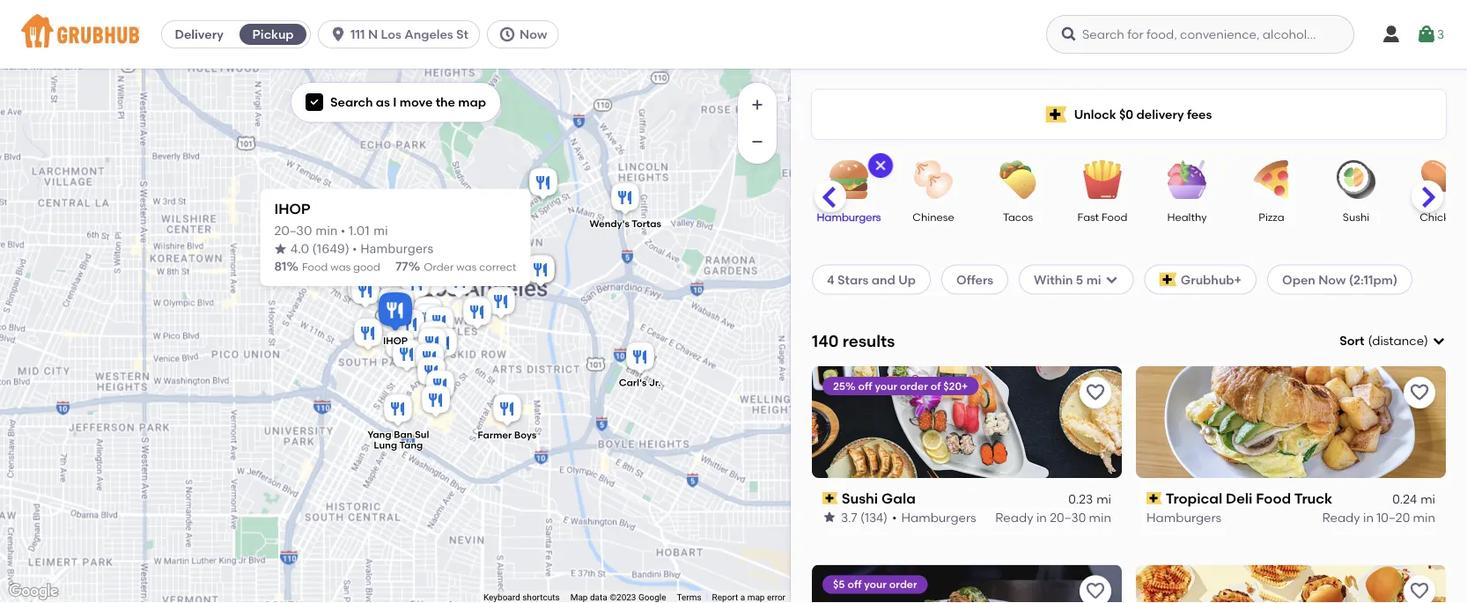 Task type: vqa. For each thing, say whether or not it's contained in the screenshot.
Map
yes



Task type: locate. For each thing, give the bounding box(es) containing it.
• hamburgers for 1649
[[353, 243, 433, 255]]

2 subscription pass image from the left
[[1146, 492, 1162, 505]]

sul
[[415, 429, 429, 441]]

0 horizontal spatial in
[[1036, 510, 1047, 525]]

error
[[767, 592, 785, 603]]

1 in from the left
[[1036, 510, 1047, 525]]

offers
[[956, 272, 993, 287]]

77 % order was correct
[[395, 259, 516, 274]]

was for 77
[[456, 261, 477, 274]]

wild living foods image
[[415, 325, 450, 364]]

1 vertical spatial your
[[864, 578, 887, 591]]

0 horizontal spatial )
[[345, 243, 349, 255]]

0 vertical spatial grubhub plus flag logo image
[[1046, 106, 1067, 123]]

tacos
[[1003, 210, 1033, 223]]

fast food
[[1077, 210, 1127, 223]]

unlock $0 delivery fees
[[1074, 107, 1212, 122]]

svg image
[[1416, 24, 1437, 45], [498, 26, 516, 43], [874, 159, 888, 173], [1105, 272, 1119, 287]]

fees
[[1187, 107, 1212, 122]]

tropical deli food truck logo image
[[1136, 366, 1446, 478]]

map right the
[[458, 95, 486, 110]]

hamburgers up 77
[[360, 243, 433, 255]]

0 horizontal spatial 20–30
[[274, 225, 312, 237]]

%
[[286, 259, 298, 274], [408, 259, 420, 274]]

0 horizontal spatial grubhub plus flag logo image
[[1046, 106, 1067, 123]]

was inside 77 % order was correct
[[456, 261, 477, 274]]

) down 1.01
[[345, 243, 349, 255]]

ready for tropical deli food truck
[[1322, 510, 1360, 525]]

• hamburgers
[[353, 243, 433, 255], [892, 510, 976, 525]]

2 vertical spatial food
[[1256, 490, 1291, 507]]

search
[[330, 95, 373, 110]]

1 horizontal spatial ihop
[[383, 335, 408, 347]]

ihop for ihop
[[383, 335, 408, 347]]

0 vertical spatial • hamburgers
[[353, 243, 433, 255]]

1 vertical spatial • hamburgers
[[892, 510, 976, 525]]

• hamburgers down the gala
[[892, 510, 976, 525]]

(
[[313, 243, 317, 255], [1368, 333, 1372, 348]]

sushi gala image
[[483, 284, 519, 323]]

0 vertical spatial ihop
[[274, 200, 310, 218]]

map region
[[0, 0, 863, 603]]

subscription pass image up star icon
[[822, 492, 838, 505]]

• for 3.7 (134)
[[892, 510, 897, 525]]

hamburgers down 'tropical'
[[1146, 510, 1222, 525]]

) for 4.0 ( 1649 )
[[345, 243, 349, 255]]

)
[[345, 243, 349, 255], [1424, 333, 1428, 348]]

denny's image
[[523, 252, 558, 291]]

1 horizontal spatial grubhub plus flag logo image
[[1159, 272, 1177, 287]]

min up 1649
[[315, 225, 338, 237]]

min inside ihop 20–30 min • 1.01 mi
[[315, 225, 338, 237]]

0.24
[[1392, 492, 1417, 507]]

healthy image
[[1156, 160, 1218, 199]]

mi inside ihop 20–30 min • 1.01 mi
[[373, 225, 388, 237]]

0 horizontal spatial • hamburgers
[[353, 243, 433, 255]]

your right 25%
[[875, 379, 897, 392]]

ready down truck
[[1322, 510, 1360, 525]]

svg image left '3' button
[[1381, 24, 1402, 45]]

distance
[[1372, 333, 1424, 348]]

min down 0.23 mi
[[1089, 510, 1111, 525]]

mi right 0.24
[[1420, 492, 1435, 507]]

0 vertical spatial 20–30
[[274, 225, 312, 237]]

burger district image
[[412, 340, 447, 379]]

sushi gala logo image
[[812, 366, 1122, 478]]

off right 25%
[[858, 379, 872, 392]]

grubhub plus flag logo image
[[1046, 106, 1067, 123], [1159, 272, 1177, 287]]

d-town burger bar image
[[422, 304, 457, 343]]

20–30 down 0.23
[[1050, 510, 1086, 525]]

0 vertical spatial food
[[1102, 210, 1127, 223]]

1 horizontal spatial now
[[1318, 272, 1346, 287]]

burgershop image
[[417, 318, 452, 357]]

0 horizontal spatial subscription pass image
[[822, 492, 838, 505]]

0 horizontal spatial •
[[341, 225, 345, 237]]

25%
[[833, 379, 856, 392]]

% left 'order'
[[408, 259, 420, 274]]

svg image up unlock
[[1060, 26, 1078, 43]]

chicken image
[[1410, 160, 1467, 199]]

1 horizontal spatial min
[[1089, 510, 1111, 525]]

report a map error link
[[712, 592, 785, 603]]

2 horizontal spatial food
[[1256, 490, 1291, 507]]

• hamburgers inside map region
[[353, 243, 433, 255]]

up
[[898, 272, 916, 287]]

1 horizontal spatial •
[[353, 243, 357, 255]]

was
[[330, 261, 351, 274], [456, 261, 477, 274]]

1 horizontal spatial %
[[408, 259, 420, 274]]

hill street bar & restaurant image
[[441, 264, 476, 302]]

sushi for sushi gala
[[842, 490, 878, 507]]

was right 'order'
[[456, 261, 477, 274]]

ihop
[[274, 200, 310, 218], [383, 335, 408, 347]]

off for $5
[[847, 578, 862, 591]]

hamburgers image
[[818, 160, 880, 199]]

• down 1.01
[[353, 243, 357, 255]]

subscription pass image for sushi gala
[[822, 492, 838, 505]]

1 % from the left
[[286, 259, 298, 274]]

0 vertical spatial your
[[875, 379, 897, 392]]

food right fast
[[1102, 210, 1127, 223]]

1 horizontal spatial • hamburgers
[[892, 510, 976, 525]]

order left of
[[900, 379, 928, 392]]

the melt - 7th & figueroa, la image
[[375, 285, 410, 324]]

your for 25%
[[875, 379, 897, 392]]

google
[[638, 592, 666, 603]]

svg image inside 111 n los angeles st button
[[329, 26, 347, 43]]

2 was from the left
[[456, 261, 477, 274]]

20–30 up 4.0
[[274, 225, 312, 237]]

mi right 5 on the right top
[[1086, 272, 1101, 287]]

save this restaurant image
[[1085, 382, 1106, 403], [1409, 382, 1430, 403], [1085, 581, 1106, 602]]

1 vertical spatial )
[[1424, 333, 1428, 348]]

tacos image
[[987, 160, 1049, 199]]

now right st
[[520, 27, 547, 42]]

None field
[[1340, 332, 1446, 350]]

0 horizontal spatial map
[[458, 95, 486, 110]]

ihop 20–30 min • 1.01 mi
[[274, 200, 388, 237]]

2 ready from the left
[[1322, 510, 1360, 525]]

results
[[843, 331, 895, 351]]

0 vertical spatial map
[[458, 95, 486, 110]]

farmer boys image
[[490, 391, 525, 430]]

0 horizontal spatial sushi
[[842, 490, 878, 507]]

order
[[900, 379, 928, 392], [889, 578, 917, 591]]

1 horizontal spatial (
[[1368, 333, 1372, 348]]

0 horizontal spatial now
[[520, 27, 547, 42]]

map
[[570, 592, 588, 603]]

search as i move the map
[[330, 95, 486, 110]]

subscription pass image
[[822, 492, 838, 505], [1146, 492, 1162, 505]]

1 vertical spatial off
[[847, 578, 862, 591]]

3.7 (134)
[[841, 510, 888, 525]]

gus's drive-in image
[[341, 214, 376, 252]]

0 vertical spatial now
[[520, 27, 547, 42]]

min for tropical deli food truck
[[1413, 510, 1435, 525]]

2 % from the left
[[408, 259, 420, 274]]

food for tropical deli food truck
[[1256, 490, 1291, 507]]

hamburgers inside map region
[[360, 243, 433, 255]]

your
[[875, 379, 897, 392], [864, 578, 887, 591]]

1 horizontal spatial 20–30
[[1050, 510, 1086, 525]]

ihop for ihop 20–30 min • 1.01 mi
[[274, 200, 310, 218]]

los
[[381, 27, 401, 42]]

1.01
[[348, 225, 370, 237]]

$5
[[833, 578, 845, 591]]

ihop inside ihop 20–30 min • 1.01 mi
[[274, 200, 310, 218]]

0 vertical spatial order
[[900, 379, 928, 392]]

1 subscription pass image from the left
[[822, 492, 838, 505]]

i
[[393, 95, 397, 110]]

main navigation navigation
[[0, 0, 1467, 69]]

svg image left 111
[[329, 26, 347, 43]]

1 horizontal spatial ready
[[1322, 510, 1360, 525]]

1 horizontal spatial was
[[456, 261, 477, 274]]

food right deli
[[1256, 490, 1291, 507]]

0 vertical spatial (
[[313, 243, 317, 255]]

0 horizontal spatial ready
[[995, 510, 1033, 525]]

svg image
[[1381, 24, 1402, 45], [329, 26, 347, 43], [1060, 26, 1078, 43], [309, 97, 320, 108], [1432, 334, 1446, 348]]

in for tropical deli food truck
[[1363, 510, 1374, 525]]

(2:11pm)
[[1349, 272, 1398, 287]]

food down 4.0 ( 1649 )
[[302, 261, 328, 274]]

pickup button
[[236, 20, 310, 48]]

0 horizontal spatial food
[[302, 261, 328, 274]]

sushi image
[[1325, 160, 1387, 199]]

0 vertical spatial •
[[341, 225, 345, 237]]

delivery
[[1136, 107, 1184, 122]]

1 horizontal spatial in
[[1363, 510, 1374, 525]]

sort
[[1340, 333, 1364, 348]]

2 horizontal spatial min
[[1413, 510, 1435, 525]]

% down 4.0
[[286, 259, 298, 274]]

1649
[[317, 243, 345, 255]]

salt n peppa image
[[411, 302, 446, 340]]

farmer
[[478, 429, 512, 441]]

food inside the 81 % food was good
[[302, 261, 328, 274]]

0 horizontal spatial min
[[315, 225, 338, 237]]

a
[[740, 592, 745, 603]]

fast food image
[[1072, 160, 1133, 199]]

1 vertical spatial food
[[302, 261, 328, 274]]

grubhub plus flag logo image left unlock
[[1046, 106, 1067, 123]]

report a map error
[[712, 592, 785, 603]]

0 vertical spatial )
[[345, 243, 349, 255]]

n
[[368, 27, 378, 42]]

) right sort
[[1424, 333, 1428, 348]]

( inside map region
[[313, 243, 317, 255]]

sort ( distance )
[[1340, 333, 1428, 348]]

1 horizontal spatial sushi
[[1343, 210, 1369, 223]]

chinese image
[[903, 160, 964, 199]]

ale's restaurant image
[[418, 383, 453, 421]]

min down 0.24 mi in the right of the page
[[1413, 510, 1435, 525]]

sushi down sushi 'image'
[[1343, 210, 1369, 223]]

1 vertical spatial grubhub plus flag logo image
[[1159, 272, 1177, 287]]

burger den image
[[523, 252, 558, 291]]

• hamburgers up 77
[[353, 243, 433, 255]]

carl's jr. image
[[623, 339, 658, 378]]

% for 81
[[286, 259, 298, 274]]

sushi for sushi
[[1343, 210, 1369, 223]]

habibi bites image
[[344, 270, 380, 309]]

1 vertical spatial sushi
[[842, 490, 878, 507]]

2 in from the left
[[1363, 510, 1374, 525]]

order right $5
[[889, 578, 917, 591]]

svg image left search
[[309, 97, 320, 108]]

delivery button
[[162, 20, 236, 48]]

off right $5
[[847, 578, 862, 591]]

0 horizontal spatial ihop
[[274, 200, 310, 218]]

grubhub plus flag logo image left 'grubhub+'
[[1159, 272, 1177, 287]]

map
[[458, 95, 486, 110], [747, 592, 765, 603]]

save this restaurant button
[[1080, 377, 1111, 408], [1404, 377, 1435, 408], [1080, 576, 1111, 603], [1404, 576, 1435, 603]]

1 vertical spatial ihop
[[383, 335, 408, 347]]

1 vertical spatial order
[[889, 578, 917, 591]]

1 horizontal spatial map
[[747, 592, 765, 603]]

• left 1.01
[[341, 225, 345, 237]]

your right $5
[[864, 578, 887, 591]]

was inside the 81 % food was good
[[330, 261, 351, 274]]

0 horizontal spatial %
[[286, 259, 298, 274]]

delivery
[[175, 27, 223, 42]]

bossa nova image
[[382, 327, 417, 366]]

save this restaurant image for $5 off your order
[[1085, 581, 1106, 602]]

now right open
[[1318, 272, 1346, 287]]

shayan express image
[[414, 354, 449, 393]]

0 vertical spatial sushi
[[1343, 210, 1369, 223]]

1 vertical spatial •
[[353, 243, 357, 255]]

google image
[[4, 580, 63, 603]]

81 % food was good
[[274, 259, 380, 274]]

yang ban sul lung tang
[[367, 429, 429, 451]]

as
[[376, 95, 390, 110]]

cargo snack shack image
[[526, 165, 561, 204]]

0 horizontal spatial was
[[330, 261, 351, 274]]

sushi up 3.7 (134)
[[842, 490, 878, 507]]

( for distance
[[1368, 333, 1372, 348]]

subscription pass image left 'tropical'
[[1146, 492, 1162, 505]]

0 horizontal spatial (
[[313, 243, 317, 255]]

ready up hill street bar & restaurant logo
[[995, 510, 1033, 525]]

0 vertical spatial off
[[858, 379, 872, 392]]

tropical deli food truck image
[[460, 295, 495, 333]]

tropical
[[1166, 490, 1222, 507]]

was down 1649
[[330, 261, 351, 274]]

deli
[[1226, 490, 1253, 507]]

•
[[341, 225, 345, 237], [353, 243, 357, 255], [892, 510, 897, 525]]

food for 81 % food was good
[[302, 261, 328, 274]]

mi right 1.01
[[373, 225, 388, 237]]

1 horizontal spatial )
[[1424, 333, 1428, 348]]

hamburgers down the hamburgers image
[[817, 210, 881, 223]]

) inside map region
[[345, 243, 349, 255]]

• for 1649
[[353, 243, 357, 255]]

angeles
[[404, 27, 453, 42]]

$5 off your order
[[833, 578, 917, 591]]

Search for food, convenience, alcohol... search field
[[1046, 15, 1354, 54]]

jr.
[[649, 377, 661, 389]]

dollis - breakfast restaurant image
[[348, 273, 383, 312]]

keyboard
[[483, 592, 520, 603]]

2 horizontal spatial •
[[892, 510, 897, 525]]

( right 4.0
[[313, 243, 317, 255]]

1 was from the left
[[330, 261, 351, 274]]

1 vertical spatial (
[[1368, 333, 1372, 348]]

map right a
[[747, 592, 765, 603]]

arda's cafe image
[[410, 295, 446, 333]]

2 vertical spatial •
[[892, 510, 897, 525]]

1 ready from the left
[[995, 510, 1033, 525]]

pizza image
[[1241, 160, 1302, 199]]

order for 25% off your order of $20+
[[900, 379, 928, 392]]

• down the gala
[[892, 510, 897, 525]]

1 vertical spatial map
[[747, 592, 765, 603]]

( right sort
[[1368, 333, 1372, 348]]

1 horizontal spatial subscription pass image
[[1146, 492, 1162, 505]]



Task type: describe. For each thing, give the bounding box(es) containing it.
yang
[[367, 429, 391, 441]]

data
[[590, 592, 607, 603]]

within 5 mi
[[1034, 272, 1101, 287]]

77
[[395, 259, 408, 274]]

ready in 10–20 min
[[1322, 510, 1435, 525]]

was for 81
[[330, 261, 351, 274]]

save this restaurant image
[[1409, 581, 1430, 602]]

svg image inside '3' button
[[1416, 24, 1437, 45]]

lung
[[374, 439, 397, 451]]

$20+
[[943, 379, 968, 392]]

now inside "button"
[[520, 27, 547, 42]]

correct
[[479, 261, 516, 274]]

ihop image
[[374, 289, 417, 336]]

hill street bar & restaurant logo image
[[812, 565, 1122, 603]]

grubhub+
[[1181, 272, 1242, 287]]

in for sushi gala
[[1036, 510, 1047, 525]]

report
[[712, 592, 738, 603]]

sushi gala
[[842, 490, 916, 507]]

master burger image
[[389, 337, 424, 376]]

smashburger image
[[350, 316, 386, 354]]

ready in 20–30 min
[[995, 510, 1111, 525]]

pizza
[[1259, 210, 1284, 223]]

140 results
[[812, 331, 895, 351]]

tang
[[399, 439, 423, 451]]

0.23 mi
[[1068, 492, 1111, 507]]

25% off your order of $20+
[[833, 379, 968, 392]]

10–20
[[1377, 510, 1410, 525]]

hamburgers down the gala
[[901, 510, 976, 525]]

grubhub plus flag logo image for unlock $0 delivery fees
[[1046, 106, 1067, 123]]

1 vertical spatial 20–30
[[1050, 510, 1086, 525]]

the
[[436, 95, 455, 110]]

your for $5
[[864, 578, 887, 591]]

3
[[1437, 27, 1444, 42]]

ban
[[394, 429, 413, 441]]

terms link
[[677, 592, 701, 603]]

% for 77
[[408, 259, 420, 274]]

order
[[424, 261, 454, 274]]

4 stars and up
[[827, 272, 916, 287]]

$0
[[1119, 107, 1133, 122]]

terms
[[677, 592, 701, 603]]

carl's jr.
[[619, 377, 661, 389]]

plus icon image
[[748, 96, 766, 114]]

4.0 ( 1649 )
[[290, 243, 349, 255]]

wendy's
[[589, 218, 630, 230]]

healthy
[[1167, 210, 1207, 223]]

grubhub plus flag logo image for grubhub+
[[1159, 272, 1177, 287]]

pickup
[[252, 27, 294, 42]]

order for $5 off your order
[[889, 578, 917, 591]]

81
[[274, 259, 286, 274]]

svg image right distance
[[1432, 334, 1446, 348]]

(134)
[[860, 510, 888, 525]]

shake shack image
[[417, 262, 452, 301]]

keyboard shortcuts
[[483, 592, 560, 603]]

0.23
[[1068, 492, 1093, 507]]

unlock
[[1074, 107, 1116, 122]]

the vegan joint image
[[423, 368, 458, 406]]

open
[[1282, 272, 1315, 287]]

subscription pass image for tropical deli food truck
[[1146, 492, 1162, 505]]

bonaventure brewing co. image
[[398, 266, 433, 305]]

rating image
[[274, 243, 287, 254]]

5
[[1076, 272, 1083, 287]]

3.7
[[841, 510, 857, 525]]

wendy's tortas
[[589, 218, 661, 230]]

20–30 inside ihop 20–30 min • 1.01 mi
[[274, 225, 312, 237]]

gala
[[882, 490, 916, 507]]

move
[[400, 95, 433, 110]]

3 button
[[1416, 18, 1444, 50]]

vegan hooligans image
[[425, 325, 461, 364]]

chicken
[[1420, 210, 1462, 223]]

140
[[812, 331, 839, 351]]

ready for sushi gala
[[995, 510, 1033, 525]]

svg image inside now "button"
[[498, 26, 516, 43]]

min for sushi gala
[[1089, 510, 1111, 525]]

111 n los angeles st button
[[318, 20, 487, 48]]

star icon image
[[822, 510, 837, 524]]

off for 25%
[[858, 379, 872, 392]]

boys
[[514, 429, 537, 441]]

wendy's tortas image
[[608, 180, 643, 219]]

111
[[351, 27, 365, 42]]

vurger guyz image
[[393, 307, 428, 346]]

minus icon image
[[748, 133, 766, 151]]

fast
[[1077, 210, 1099, 223]]

©2023
[[609, 592, 636, 603]]

tortas
[[632, 218, 661, 230]]

1 horizontal spatial food
[[1102, 210, 1127, 223]]

truck
[[1294, 490, 1332, 507]]

stars
[[837, 272, 869, 287]]

) for sort ( distance )
[[1424, 333, 1428, 348]]

now button
[[487, 20, 566, 48]]

4
[[827, 272, 834, 287]]

good
[[353, 261, 380, 274]]

none field containing sort
[[1340, 332, 1446, 350]]

keyboard shortcuts button
[[483, 591, 560, 603]]

farmer boys
[[478, 429, 537, 441]]

111 n los angeles st
[[351, 27, 468, 42]]

shake shack logo image
[[1136, 565, 1446, 603]]

st
[[456, 27, 468, 42]]

and
[[872, 272, 895, 287]]

shortcuts
[[522, 592, 560, 603]]

chinese
[[913, 210, 954, 223]]

within
[[1034, 272, 1073, 287]]

( for 1649
[[313, 243, 317, 255]]

0.24 mi
[[1392, 492, 1435, 507]]

open now (2:11pm)
[[1282, 272, 1398, 287]]

anna's fish market dtla image
[[382, 287, 417, 325]]

4.0
[[290, 243, 309, 255]]

tropical deli food truck
[[1166, 490, 1332, 507]]

mi right 0.23
[[1096, 492, 1111, 507]]

of
[[930, 379, 941, 392]]

save this restaurant image for 25% off your order of $20+
[[1085, 382, 1106, 403]]

yang ban sul lung tang image
[[380, 391, 416, 430]]

el charro restaurant image
[[330, 236, 365, 274]]

1 vertical spatial now
[[1318, 272, 1346, 287]]

map data ©2023 google
[[570, 592, 666, 603]]

• hamburgers for 3.7 (134)
[[892, 510, 976, 525]]

• inside ihop 20–30 min • 1.01 mi
[[341, 225, 345, 237]]



